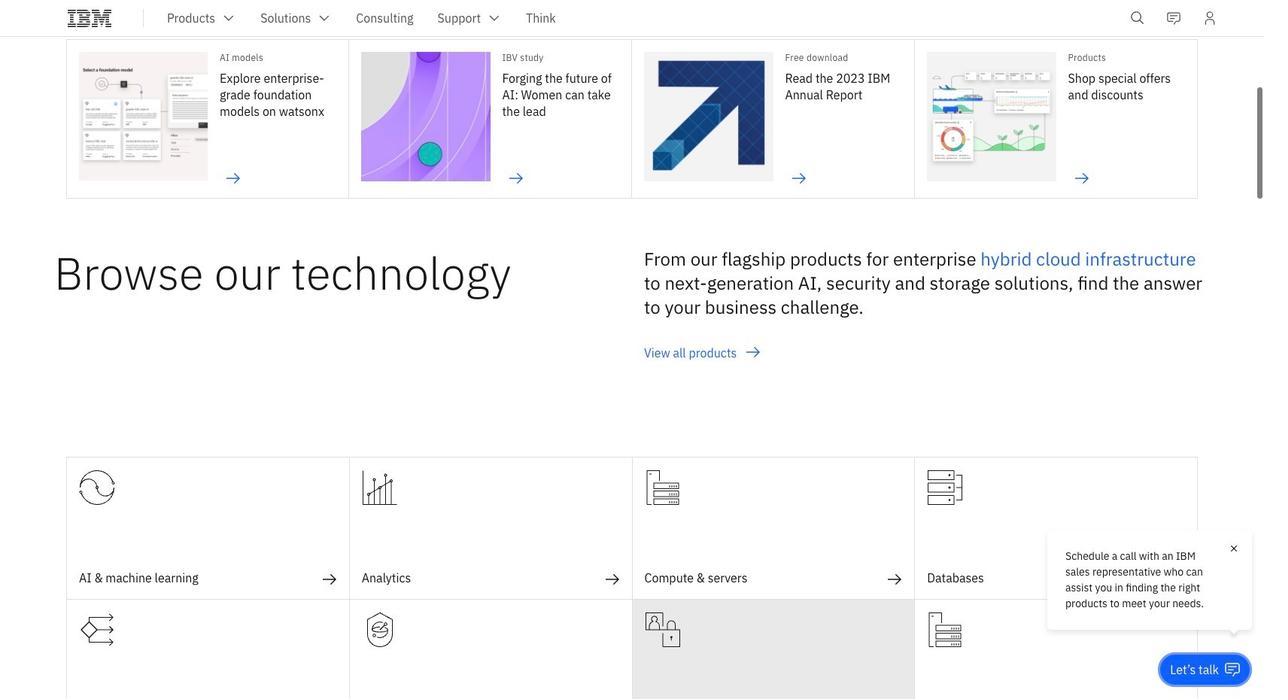 Task type: locate. For each thing, give the bounding box(es) containing it.
let's talk element
[[1171, 662, 1220, 678]]

close image
[[1229, 543, 1241, 555]]



